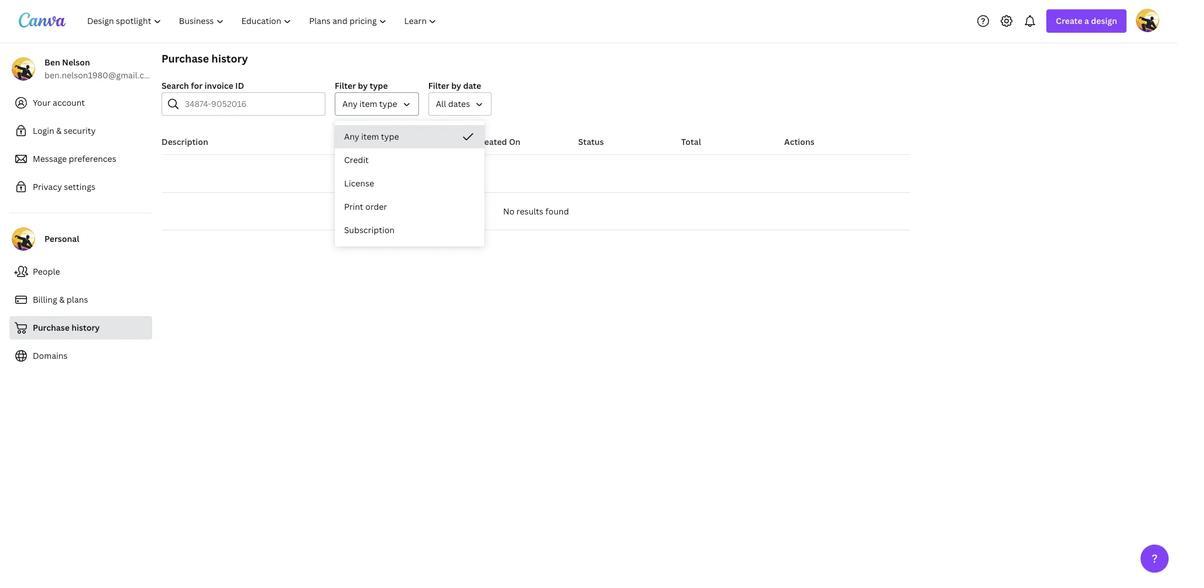 Task type: describe. For each thing, give the bounding box(es) containing it.
privacy settings
[[33, 181, 95, 193]]

item inside button
[[360, 98, 377, 109]]

Search for invoice ID text field
[[185, 93, 318, 115]]

subscription
[[344, 225, 395, 236]]

any inside button
[[344, 131, 359, 142]]

filter for filter by type
[[335, 80, 356, 91]]

credit
[[344, 155, 369, 166]]

a
[[1085, 15, 1089, 26]]

& for login
[[56, 125, 62, 136]]

billed to
[[372, 136, 407, 148]]

account
[[53, 97, 85, 108]]

type inside any item type button
[[379, 98, 397, 109]]

no results found
[[503, 206, 569, 217]]

nelson
[[62, 57, 90, 68]]

Any item type button
[[335, 92, 419, 116]]

1 horizontal spatial purchase
[[162, 52, 209, 66]]

create
[[1056, 15, 1083, 26]]

login & security
[[33, 125, 96, 136]]

print order
[[344, 201, 387, 212]]

message preferences link
[[9, 148, 152, 171]]

all
[[436, 98, 446, 109]]

results
[[517, 206, 544, 217]]

your
[[33, 97, 51, 108]]

dates
[[448, 98, 470, 109]]

top level navigation element
[[80, 9, 447, 33]]

license button
[[335, 172, 485, 196]]

order
[[365, 201, 387, 212]]

domains
[[33, 351, 68, 362]]

1 horizontal spatial history
[[211, 52, 248, 66]]

item inside button
[[361, 131, 379, 142]]

settings
[[64, 181, 95, 193]]

id
[[235, 80, 244, 91]]

filter for filter by date
[[428, 80, 449, 91]]

actions
[[784, 136, 815, 148]]

credit option
[[335, 149, 485, 172]]

description
[[162, 136, 208, 148]]

on
[[509, 136, 521, 148]]

total
[[681, 136, 701, 148]]

date
[[463, 80, 481, 91]]

print
[[344, 201, 363, 212]]

any item type inside button
[[344, 131, 399, 142]]

0 vertical spatial type
[[370, 80, 388, 91]]

domains link
[[9, 345, 152, 368]]

type inside any item type button
[[381, 131, 399, 142]]

personal
[[44, 234, 79, 245]]

preferences
[[69, 153, 116, 164]]

to
[[397, 136, 407, 148]]

all dates
[[436, 98, 470, 109]]

purchase history link
[[9, 317, 152, 340]]

your account
[[33, 97, 85, 108]]

invoice
[[205, 80, 233, 91]]



Task type: locate. For each thing, give the bounding box(es) containing it.
1 vertical spatial purchase
[[33, 323, 70, 334]]

any item type option
[[335, 125, 485, 149]]

subscription option
[[335, 219, 485, 242]]

2 vertical spatial type
[[381, 131, 399, 142]]

1 horizontal spatial purchase history
[[162, 52, 248, 66]]

1 vertical spatial history
[[72, 323, 100, 334]]

filter
[[335, 80, 356, 91], [428, 80, 449, 91]]

1 by from the left
[[358, 80, 368, 91]]

privacy settings link
[[9, 176, 152, 199]]

any item type
[[342, 98, 397, 109], [344, 131, 399, 142]]

any item type button
[[335, 125, 485, 149]]

0 horizontal spatial purchase
[[33, 323, 70, 334]]

0 vertical spatial any item type
[[342, 98, 397, 109]]

1 horizontal spatial by
[[451, 80, 461, 91]]

plans
[[67, 294, 88, 306]]

type
[[370, 80, 388, 91], [379, 98, 397, 109], [381, 131, 399, 142]]

license option
[[335, 172, 485, 196]]

by for date
[[451, 80, 461, 91]]

history up id
[[211, 52, 248, 66]]

print order button
[[335, 196, 485, 219]]

found
[[546, 206, 569, 217]]

billing & plans link
[[9, 289, 152, 312]]

filter by type
[[335, 80, 388, 91]]

0 horizontal spatial filter
[[335, 80, 356, 91]]

created
[[475, 136, 507, 148]]

any item type up credit
[[344, 131, 399, 142]]

filter up any item type button
[[335, 80, 356, 91]]

create a design
[[1056, 15, 1117, 26]]

any up credit
[[344, 131, 359, 142]]

any item type down filter by type
[[342, 98, 397, 109]]

billing
[[33, 294, 57, 306]]

item
[[360, 98, 377, 109], [361, 131, 379, 142]]

filter by date
[[428, 80, 481, 91]]

item up credit
[[361, 131, 379, 142]]

0 vertical spatial purchase history
[[162, 52, 248, 66]]

list box containing any item type
[[335, 125, 485, 242]]

search for invoice id
[[162, 80, 244, 91]]

purchase history down billing & plans
[[33, 323, 100, 334]]

message
[[33, 153, 67, 164]]

credit button
[[335, 149, 485, 172]]

billed
[[372, 136, 395, 148]]

purchase up domains
[[33, 323, 70, 334]]

1 vertical spatial &
[[59, 294, 65, 306]]

ben
[[44, 57, 60, 68]]

billing & plans
[[33, 294, 88, 306]]

1 horizontal spatial filter
[[428, 80, 449, 91]]

ben nelson ben.nelson1980@gmail.com
[[44, 57, 157, 81]]

0 horizontal spatial by
[[358, 80, 368, 91]]

by for type
[[358, 80, 368, 91]]

any
[[342, 98, 358, 109], [344, 131, 359, 142]]

no
[[503, 206, 515, 217]]

& left plans
[[59, 294, 65, 306]]

by up any item type button
[[358, 80, 368, 91]]

0 vertical spatial item
[[360, 98, 377, 109]]

filter up the all
[[428, 80, 449, 91]]

ben nelson image
[[1136, 8, 1160, 32]]

people
[[33, 266, 60, 277]]

purchase history
[[162, 52, 248, 66], [33, 323, 100, 334]]

item down filter by type
[[360, 98, 377, 109]]

0 vertical spatial any
[[342, 98, 358, 109]]

print order option
[[335, 196, 485, 219]]

subscription button
[[335, 219, 485, 242]]

your account link
[[9, 91, 152, 115]]

2 filter from the left
[[428, 80, 449, 91]]

any inside button
[[342, 98, 358, 109]]

history
[[211, 52, 248, 66], [72, 323, 100, 334]]

0 vertical spatial purchase
[[162, 52, 209, 66]]

0 vertical spatial history
[[211, 52, 248, 66]]

status
[[578, 136, 604, 148]]

list box
[[335, 125, 485, 242]]

All dates button
[[428, 92, 492, 116]]

design
[[1091, 15, 1117, 26]]

1 filter from the left
[[335, 80, 356, 91]]

0 horizontal spatial history
[[72, 323, 100, 334]]

history down the billing & plans link
[[72, 323, 100, 334]]

any down filter by type
[[342, 98, 358, 109]]

login & security link
[[9, 119, 152, 143]]

1 vertical spatial purchase history
[[33, 323, 100, 334]]

1 vertical spatial item
[[361, 131, 379, 142]]

& for billing
[[59, 294, 65, 306]]

security
[[64, 125, 96, 136]]

login
[[33, 125, 54, 136]]

purchase history up search for invoice id
[[162, 52, 248, 66]]

purchase up search in the top left of the page
[[162, 52, 209, 66]]

people link
[[9, 260, 152, 284]]

by left date
[[451, 80, 461, 91]]

by
[[358, 80, 368, 91], [451, 80, 461, 91]]

1 vertical spatial type
[[379, 98, 397, 109]]

any item type inside button
[[342, 98, 397, 109]]

1 vertical spatial any
[[344, 131, 359, 142]]

created on
[[475, 136, 521, 148]]

0 horizontal spatial purchase history
[[33, 323, 100, 334]]

message preferences
[[33, 153, 116, 164]]

1 vertical spatial any item type
[[344, 131, 399, 142]]

purchase
[[162, 52, 209, 66], [33, 323, 70, 334]]

& right 'login'
[[56, 125, 62, 136]]

2 by from the left
[[451, 80, 461, 91]]

license
[[344, 178, 374, 189]]

&
[[56, 125, 62, 136], [59, 294, 65, 306]]

privacy
[[33, 181, 62, 193]]

0 vertical spatial &
[[56, 125, 62, 136]]

ben.nelson1980@gmail.com
[[44, 70, 157, 81]]

for
[[191, 80, 203, 91]]

create a design button
[[1047, 9, 1127, 33]]

search
[[162, 80, 189, 91]]



Task type: vqa. For each thing, say whether or not it's contained in the screenshot.
the logos,
no



